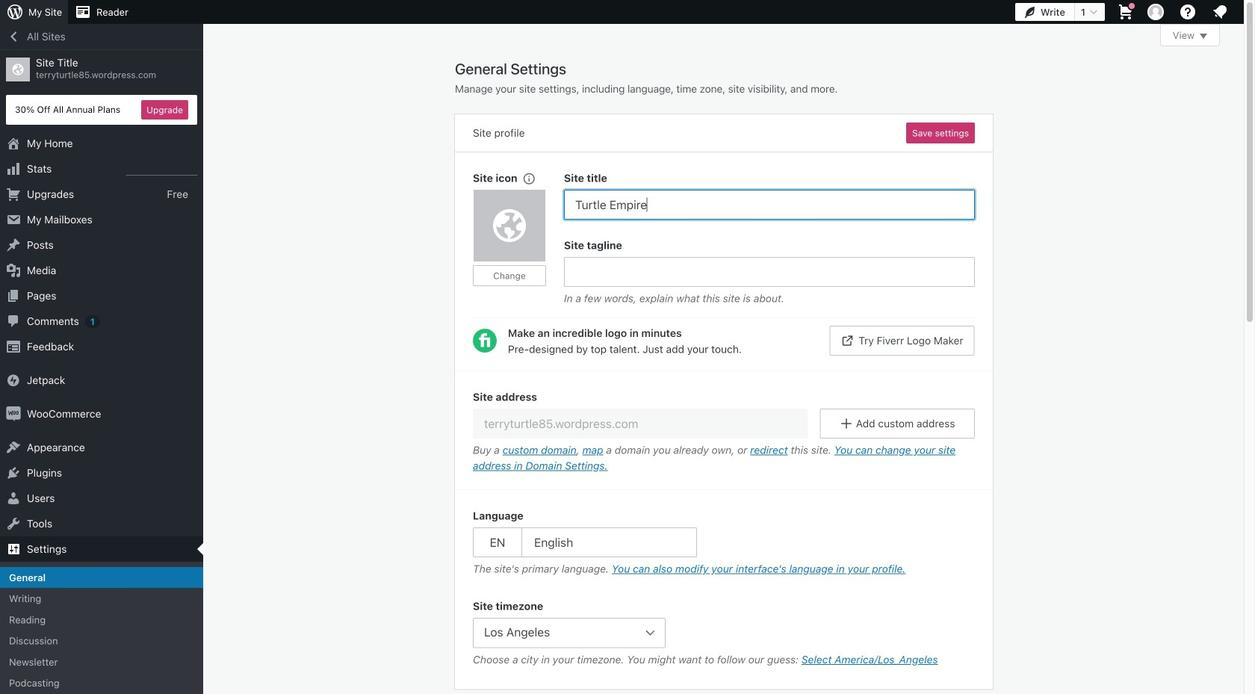 Task type: vqa. For each thing, say whether or not it's contained in the screenshot.
search field
no



Task type: locate. For each thing, give the bounding box(es) containing it.
2 img image from the top
[[6, 407, 21, 422]]

main content
[[455, 24, 1221, 695]]

0 vertical spatial img image
[[6, 373, 21, 388]]

my shopping cart image
[[1118, 3, 1136, 21]]

None text field
[[564, 257, 976, 287], [473, 409, 809, 439], [564, 257, 976, 287], [473, 409, 809, 439]]

None text field
[[564, 190, 976, 220]]

1 vertical spatial img image
[[6, 407, 21, 422]]

more information image
[[522, 172, 536, 185]]

group
[[473, 170, 564, 310], [564, 170, 976, 220], [564, 238, 976, 310], [455, 371, 994, 490], [473, 508, 976, 581], [473, 599, 976, 672]]

img image
[[6, 373, 21, 388], [6, 407, 21, 422]]



Task type: describe. For each thing, give the bounding box(es) containing it.
highest hourly views 0 image
[[126, 166, 197, 176]]

help image
[[1180, 3, 1198, 21]]

1 img image from the top
[[6, 373, 21, 388]]

fiverr small logo image
[[473, 329, 497, 353]]

closed image
[[1201, 34, 1208, 39]]

manage your notifications image
[[1212, 3, 1230, 21]]

my profile image
[[1148, 4, 1165, 20]]



